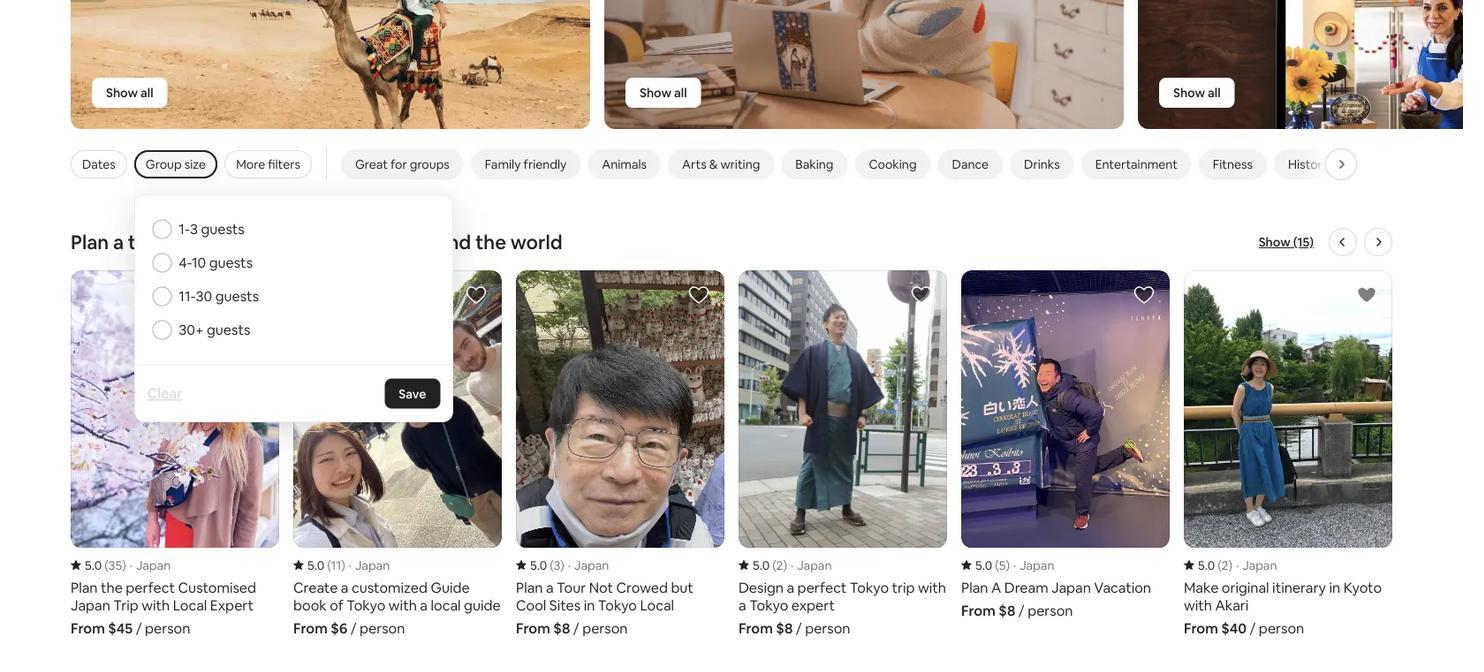 Task type: vqa. For each thing, say whether or not it's contained in the screenshot.
National parks
no



Task type: describe. For each thing, give the bounding box(es) containing it.
japan inside design a perfect tokyo trip with a tokyo expert group
[[797, 557, 832, 573]]

save this experience image for the make original itinerary in kyoto with akari group
[[1356, 284, 1377, 306]]

/ for rating 5.0 out of 5; 35 reviews image
[[136, 619, 142, 638]]

save this experience image for design a perfect tokyo trip with a tokyo expert group
[[911, 284, 932, 306]]

/ inside the make original itinerary in kyoto with akari group
[[1250, 619, 1256, 638]]

fitness button
[[1199, 149, 1267, 179]]

0 horizontal spatial 3
[[190, 220, 198, 238]]

3 inside plan a tour not crowed but cool sites in tokyo local group
[[554, 557, 560, 573]]

from $40 / person
[[1184, 619, 1304, 638]]

show for show (15) link
[[1259, 234, 1291, 250]]

1 show all from the left
[[106, 85, 153, 101]]

· for rating 5.0 out of 5; 35 reviews image
[[130, 557, 132, 573]]

group size
[[146, 156, 206, 172]]

guests for 11-30 guests
[[215, 287, 259, 305]]

rating 5.0 out of 5; 5 reviews image
[[961, 557, 1010, 573]]

· for rating 5.0 out of 5; 5 reviews image
[[1013, 557, 1016, 573]]

· for rating 5.0 out of 5; 3 reviews "image"
[[568, 557, 571, 573]]

5.0 ( 2 ) for $8
[[753, 557, 787, 573]]

a
[[113, 229, 124, 254]]

animals button
[[588, 149, 661, 179]]

2 all from the left
[[674, 85, 687, 101]]

) for rating 5.0 out of 5; 35 reviews image
[[122, 557, 126, 573]]

30+ guests radio
[[152, 320, 172, 340]]

entertainment element
[[1095, 156, 1178, 172]]

( for plan the perfect customised japan trip with local expert group
[[104, 557, 108, 573]]

5.0 for plan a tour not crowed but cool sites in tokyo local group
[[530, 557, 547, 573]]

family friendly element
[[485, 156, 567, 172]]

animals
[[602, 156, 647, 172]]

history & culture
[[1288, 156, 1383, 172]]

2 for $40
[[1221, 557, 1228, 573]]

5.0 for the make original itinerary in kyoto with akari group
[[1198, 557, 1215, 573]]

new this week group
[[0, 0, 1463, 130]]

world
[[510, 229, 563, 254]]

1-3 guests
[[179, 220, 245, 238]]

around
[[406, 229, 471, 254]]

plan a trip with help from local hosts around the world
[[71, 229, 563, 254]]

2 show all from the left
[[640, 85, 687, 101]]

person for rating 5.0 out of 5; 11 reviews image
[[360, 619, 405, 638]]

history & culture button
[[1274, 149, 1397, 179]]

/ for rating 5.0 out of 5; 11 reviews image
[[351, 619, 357, 638]]

& for history
[[1332, 156, 1340, 172]]

japan for rating 5.0 out of 5; 3 reviews "image"
[[574, 557, 609, 573]]

entertainment button
[[1081, 149, 1192, 179]]

save this experience image for from $6 / person
[[466, 284, 487, 306]]

drinks button
[[1010, 149, 1074, 179]]

3 show all link from the left
[[1159, 78, 1235, 108]]

create a customized guide book of tokyo with a local guide group
[[293, 270, 502, 638]]

rating 5.0 out of 5; 11 reviews image
[[293, 557, 345, 573]]

· for rating 5.0 out of 5; 11 reviews image
[[349, 557, 352, 573]]

$8 for 5
[[999, 602, 1015, 620]]

( for design a perfect tokyo trip with a tokyo expert group
[[772, 557, 776, 573]]

35
[[108, 557, 122, 573]]

11-
[[179, 287, 196, 305]]

/ for rating 5.0 out of 5; 3 reviews "image"
[[573, 619, 579, 638]]

5
[[999, 557, 1006, 573]]

japan inside the make original itinerary in kyoto with akari group
[[1242, 557, 1277, 573]]

· japan for rating 5.0 out of 5; 3 reviews "image"
[[568, 557, 609, 573]]

& for arts
[[709, 156, 718, 172]]

great for groups element
[[355, 156, 450, 172]]

family friendly
[[485, 156, 567, 172]]

(15)
[[1293, 234, 1314, 250]]

filters
[[268, 156, 300, 172]]

guests down 11-30 guests
[[207, 321, 250, 339]]

show (15)
[[1259, 234, 1314, 250]]

guests for 1-3 guests
[[201, 220, 245, 238]]

· japan for rating 5.0 out of 5; 35 reviews image
[[130, 557, 171, 573]]

cooking
[[869, 156, 917, 172]]

2 for $8
[[776, 557, 783, 573]]

fitness
[[1213, 156, 1253, 172]]

from for create a customized guide book of tokyo with a local guide group at the left
[[293, 619, 328, 638]]

4-10 guests radio
[[152, 253, 172, 273]]

( for plan a dream japan vacation group
[[995, 557, 999, 573]]

3 all from the left
[[1208, 85, 1221, 101]]

1 show all link from the left
[[92, 78, 167, 108]]

make original itinerary in kyoto with akari group
[[1184, 270, 1392, 638]]

from $6 / person
[[293, 619, 405, 638]]

5.0 for plan a dream japan vacation group
[[975, 557, 992, 573]]

) for rating 5.0 out of 5; 2 reviews image within the make original itinerary in kyoto with akari group
[[1228, 557, 1232, 573]]

) for rating 5.0 out of 5; 3 reviews "image"
[[560, 557, 564, 573]]

) for rating 5.0 out of 5; 2 reviews image in design a perfect tokyo trip with a tokyo expert group
[[783, 557, 787, 573]]

more filters
[[236, 156, 300, 172]]

cooking button
[[855, 149, 931, 179]]

1-3 guests radio
[[152, 220, 172, 239]]

great for groups
[[355, 156, 450, 172]]

help
[[209, 229, 249, 254]]

fitness element
[[1213, 156, 1253, 172]]

the
[[475, 229, 506, 254]]

great for groups button
[[341, 149, 464, 179]]

) for rating 5.0 out of 5; 11 reviews image
[[341, 557, 345, 573]]

local
[[302, 229, 345, 254]]

$45
[[108, 619, 133, 638]]

clear button
[[138, 376, 191, 411]]

dance
[[952, 156, 989, 172]]

rating 5.0 out of 5; 3 reviews image
[[516, 557, 564, 573]]

5.0 ( 3 )
[[530, 557, 564, 573]]

from for plan the perfect customised japan trip with local expert group
[[71, 619, 105, 638]]

groups
[[410, 156, 450, 172]]

save this experience image for plan the perfect customised japan trip with local expert group
[[243, 284, 264, 306]]

10
[[192, 254, 206, 272]]

design a perfect tokyo trip with a tokyo expert group
[[739, 270, 947, 638]]

plan the perfect customised japan trip with local expert group
[[71, 270, 279, 638]]

history
[[1288, 156, 1329, 172]]

japan for rating 5.0 out of 5; 5 reviews image
[[1020, 557, 1054, 573]]

5.0 for create a customized guide book of tokyo with a local guide group at the left
[[307, 557, 324, 573]]

2 show all link from the left
[[626, 78, 701, 108]]



Task type: locate. For each thing, give the bounding box(es) containing it.
from for plan a tour not crowed but cool sites in tokyo local group
[[516, 619, 550, 638]]

culture
[[1343, 156, 1383, 172]]

0 horizontal spatial $8
[[553, 619, 570, 638]]

all
[[141, 85, 153, 101], [674, 85, 687, 101], [1208, 85, 1221, 101]]

· inside plan the perfect customised japan trip with local expert group
[[130, 557, 132, 573]]

5.0 inside create a customized guide book of tokyo with a local guide group
[[307, 557, 324, 573]]

family friendly button
[[471, 149, 581, 179]]

4-10 guests
[[179, 254, 253, 272]]

1 ( from the left
[[104, 557, 108, 573]]

drinks element
[[1024, 156, 1060, 172]]

from inside plan a dream japan vacation group
[[961, 602, 996, 620]]

) for rating 5.0 out of 5; 5 reviews image
[[1006, 557, 1010, 573]]

group size button
[[134, 150, 217, 178]]

2 2 from the left
[[1221, 557, 1228, 573]]

1 · from the left
[[130, 557, 132, 573]]

· japan for rating 5.0 out of 5; 5 reviews image
[[1013, 557, 1054, 573]]

history & culture element
[[1288, 156, 1383, 172]]

arts & writing element
[[682, 156, 760, 172]]

2 save this experience image from the left
[[688, 284, 709, 306]]

0 horizontal spatial show all link
[[92, 78, 167, 108]]

· inside plan a dream japan vacation group
[[1013, 557, 1016, 573]]

person for rating 5.0 out of 5; 3 reviews "image"
[[582, 619, 628, 638]]

save
[[399, 386, 426, 402]]

person inside plan the perfect customised japan trip with local expert group
[[145, 619, 190, 638]]

1 all from the left
[[141, 85, 153, 101]]

save this experience image inside plan a tour not crowed but cool sites in tokyo local group
[[688, 284, 709, 306]]

· inside create a customized guide book of tokyo with a local guide group
[[349, 557, 352, 573]]

from inside the make original itinerary in kyoto with akari group
[[1184, 619, 1218, 638]]

baking button
[[781, 149, 848, 179]]

· japan inside create a customized guide book of tokyo with a local guide group
[[349, 557, 390, 573]]

( for create a customized guide book of tokyo with a local guide group at the left
[[327, 557, 331, 573]]

for
[[390, 156, 407, 172]]

show (15) link
[[1259, 233, 1314, 251]]

2
[[776, 557, 783, 573], [1221, 557, 1228, 573]]

person for rating 5.0 out of 5; 35 reviews image
[[145, 619, 190, 638]]

1-
[[179, 220, 190, 238]]

with
[[165, 229, 205, 254]]

· japan
[[130, 557, 171, 573], [349, 557, 390, 573], [568, 557, 609, 573], [791, 557, 832, 573], [1013, 557, 1054, 573], [1236, 557, 1277, 573]]

5 · japan from the left
[[1013, 557, 1054, 573]]

2 horizontal spatial all
[[1208, 85, 1221, 101]]

( inside plan the perfect customised japan trip with local expert group
[[104, 557, 108, 573]]

0 horizontal spatial 2
[[776, 557, 783, 573]]

show all link
[[92, 78, 167, 108], [626, 78, 701, 108], [1159, 78, 1235, 108]]

1 horizontal spatial &
[[1332, 156, 1340, 172]]

from $8 / person inside plan a tour not crowed but cool sites in tokyo local group
[[516, 619, 628, 638]]

6 · japan from the left
[[1236, 557, 1277, 573]]

guests
[[201, 220, 245, 238], [209, 254, 253, 272], [215, 287, 259, 305], [207, 321, 250, 339]]

2 save this experience image from the left
[[911, 284, 932, 306]]

5.0 inside design a perfect tokyo trip with a tokyo expert group
[[753, 557, 770, 573]]

person inside plan a tour not crowed but cool sites in tokyo local group
[[582, 619, 628, 638]]

show all up group
[[106, 85, 153, 101]]

5.0 ( 2 ) inside design a perfect tokyo trip with a tokyo expert group
[[753, 557, 787, 573]]

) inside the make original itinerary in kyoto with akari group
[[1228, 557, 1232, 573]]

1 5.0 from the left
[[85, 557, 102, 573]]

& inside button
[[709, 156, 718, 172]]

from for design a perfect tokyo trip with a tokyo expert group
[[739, 619, 773, 638]]

0 horizontal spatial save this experience image
[[466, 284, 487, 306]]

show all link up fitness
[[1159, 78, 1235, 108]]

person for rating 5.0 out of 5; 5 reviews image
[[1028, 602, 1073, 620]]

· japan inside plan a tour not crowed but cool sites in tokyo local group
[[568, 557, 609, 573]]

japan inside group
[[1020, 557, 1054, 573]]

1 2 from the left
[[776, 557, 783, 573]]

1 & from the left
[[709, 156, 718, 172]]

from
[[253, 229, 298, 254]]

5.0
[[85, 557, 102, 573], [307, 557, 324, 573], [530, 557, 547, 573], [753, 557, 770, 573], [975, 557, 992, 573], [1198, 557, 1215, 573]]

rating 5.0 out of 5; 2 reviews image for $8
[[739, 557, 787, 573]]

show all
[[106, 85, 153, 101], [640, 85, 687, 101], [1173, 85, 1221, 101]]

$8 inside plan a tour not crowed but cool sites in tokyo local group
[[553, 619, 570, 638]]

writing
[[720, 156, 760, 172]]

trip
[[128, 229, 161, 254]]

11
[[331, 557, 341, 573]]

plan a dream japan vacation group
[[961, 270, 1170, 620]]

plan
[[71, 229, 109, 254]]

clear
[[147, 384, 182, 402]]

2 · japan from the left
[[349, 557, 390, 573]]

save this experience image inside design a perfect tokyo trip with a tokyo expert group
[[911, 284, 932, 306]]

arts & writing
[[682, 156, 760, 172]]

japan for rating 5.0 out of 5; 11 reviews image
[[355, 557, 390, 573]]

$8 for 2
[[776, 619, 793, 638]]

6 ( from the left
[[1218, 557, 1221, 573]]

guests right 10 at the left
[[209, 254, 253, 272]]

6 · from the left
[[1236, 557, 1239, 573]]

1 horizontal spatial rating 5.0 out of 5; 2 reviews image
[[1184, 557, 1232, 573]]

3 5.0 from the left
[[530, 557, 547, 573]]

show
[[106, 85, 138, 101], [640, 85, 671, 101], [1173, 85, 1205, 101], [1259, 234, 1291, 250]]

save this experience image inside the make original itinerary in kyoto with akari group
[[1356, 284, 1377, 306]]

3 · from the left
[[568, 557, 571, 573]]

entertainment
[[1095, 156, 1178, 172]]

family
[[485, 156, 521, 172]]

4 japan from the left
[[797, 557, 832, 573]]

/ inside create a customized guide book of tokyo with a local guide group
[[351, 619, 357, 638]]

more
[[236, 156, 265, 172]]

/ for rating 5.0 out of 5; 5 reviews image
[[1019, 602, 1025, 620]]

· japan for rating 5.0 out of 5; 11 reviews image
[[349, 557, 390, 573]]

save this experience image for from $8 / person
[[688, 284, 709, 306]]

person inside design a perfect tokyo trip with a tokyo expert group
[[805, 619, 850, 638]]

5.0 inside the make original itinerary in kyoto with akari group
[[1198, 557, 1215, 573]]

2 ( from the left
[[327, 557, 331, 573]]

great
[[355, 156, 388, 172]]

2 rating 5.0 out of 5; 2 reviews image from the left
[[1184, 557, 1232, 573]]

animals element
[[602, 156, 647, 172]]

from $8 / person inside design a perfect tokyo trip with a tokyo expert group
[[739, 619, 850, 638]]

from $8 / person
[[961, 602, 1073, 620], [516, 619, 628, 638], [739, 619, 850, 638]]

0 horizontal spatial all
[[141, 85, 153, 101]]

3 · japan from the left
[[568, 557, 609, 573]]

/ inside plan a tour not crowed but cool sites in tokyo local group
[[573, 619, 579, 638]]

person inside create a customized guide book of tokyo with a local guide group
[[360, 619, 405, 638]]

drinks
[[1024, 156, 1060, 172]]

$6
[[331, 619, 347, 638]]

3
[[190, 220, 198, 238], [554, 557, 560, 573]]

1 5.0 ( 2 ) from the left
[[753, 557, 787, 573]]

0 vertical spatial 3
[[190, 220, 198, 238]]

1 save this experience image from the left
[[243, 284, 264, 306]]

( inside plan a tour not crowed but cool sites in tokyo local group
[[550, 557, 554, 573]]

· inside the make original itinerary in kyoto with akari group
[[1236, 557, 1239, 573]]

/ inside plan a dream japan vacation group
[[1019, 602, 1025, 620]]

rating 5.0 out of 5; 2 reviews image inside the make original itinerary in kyoto with akari group
[[1184, 557, 1232, 573]]

6 ) from the left
[[1228, 557, 1232, 573]]

show all up fitness
[[1173, 85, 1221, 101]]

from inside plan a tour not crowed but cool sites in tokyo local group
[[516, 619, 550, 638]]

& inside button
[[1332, 156, 1340, 172]]

save this experience image inside plan the perfect customised japan trip with local expert group
[[243, 284, 264, 306]]

&
[[709, 156, 718, 172], [1332, 156, 1340, 172]]

save button
[[385, 379, 440, 409]]

3 show all from the left
[[1173, 85, 1221, 101]]

(
[[104, 557, 108, 573], [327, 557, 331, 573], [550, 557, 554, 573], [772, 557, 776, 573], [995, 557, 999, 573], [1218, 557, 1221, 573]]

) inside plan a dream japan vacation group
[[1006, 557, 1010, 573]]

from for plan a dream japan vacation group
[[961, 602, 996, 620]]

5.0 inside plan a tour not crowed but cool sites in tokyo local group
[[530, 557, 547, 573]]

)
[[122, 557, 126, 573], [341, 557, 345, 573], [560, 557, 564, 573], [783, 557, 787, 573], [1006, 557, 1010, 573], [1228, 557, 1232, 573]]

5.0 inside plan a dream japan vacation group
[[975, 557, 992, 573]]

30
[[196, 287, 212, 305]]

baking
[[795, 156, 833, 172]]

/ inside plan the perfect customised japan trip with local expert group
[[136, 619, 142, 638]]

1 horizontal spatial all
[[674, 85, 687, 101]]

all up fitness
[[1208, 85, 1221, 101]]

1 horizontal spatial $8
[[776, 619, 793, 638]]

rating 5.0 out of 5; 2 reviews image
[[739, 557, 787, 573], [1184, 557, 1232, 573]]

0 horizontal spatial from $8 / person
[[516, 619, 628, 638]]

2 horizontal spatial show all
[[1173, 85, 1221, 101]]

30+ guests
[[179, 321, 250, 339]]

hosts
[[349, 229, 402, 254]]

save this experience image
[[243, 284, 264, 306], [911, 284, 932, 306], [1134, 284, 1155, 306], [1356, 284, 1377, 306]]

) inside design a perfect tokyo trip with a tokyo expert group
[[783, 557, 787, 573]]

5.0 for plan the perfect customised japan trip with local expert group
[[85, 557, 102, 573]]

· japan inside plan the perfect customised japan trip with local expert group
[[130, 557, 171, 573]]

0 horizontal spatial 5.0 ( 2 )
[[753, 557, 787, 573]]

dance button
[[938, 149, 1003, 179]]

2 inside design a perfect tokyo trip with a tokyo expert group
[[776, 557, 783, 573]]

arts & writing button
[[668, 149, 774, 179]]

japan inside create a customized guide book of tokyo with a local guide group
[[355, 557, 390, 573]]

5 ( from the left
[[995, 557, 999, 573]]

5 japan from the left
[[1020, 557, 1054, 573]]

from inside design a perfect tokyo trip with a tokyo expert group
[[739, 619, 773, 638]]

$8 inside plan a dream japan vacation group
[[999, 602, 1015, 620]]

4 · japan from the left
[[791, 557, 832, 573]]

2 & from the left
[[1332, 156, 1340, 172]]

group
[[146, 156, 182, 172]]

rating 5.0 out of 5; 35 reviews image
[[71, 557, 126, 573]]

all up arts at the left top
[[674, 85, 687, 101]]

5.0 ( 35 )
[[85, 557, 126, 573]]

guests right the 30
[[215, 287, 259, 305]]

30+
[[179, 321, 204, 339]]

from inside create a customized guide book of tokyo with a local guide group
[[293, 619, 328, 638]]

japan
[[136, 557, 171, 573], [355, 557, 390, 573], [574, 557, 609, 573], [797, 557, 832, 573], [1020, 557, 1054, 573], [1242, 557, 1277, 573]]

2 ) from the left
[[341, 557, 345, 573]]

0 horizontal spatial &
[[709, 156, 718, 172]]

·
[[130, 557, 132, 573], [349, 557, 352, 573], [568, 557, 571, 573], [791, 557, 794, 573], [1013, 557, 1016, 573], [1236, 557, 1239, 573]]

· inside design a perfect tokyo trip with a tokyo expert group
[[791, 557, 794, 573]]

5 · from the left
[[1013, 557, 1016, 573]]

2 horizontal spatial $8
[[999, 602, 1015, 620]]

show all link up arts at the left top
[[626, 78, 701, 108]]

save this experience image
[[466, 284, 487, 306], [688, 284, 709, 306]]

1 horizontal spatial 5.0 ( 2 )
[[1198, 557, 1232, 573]]

from $8 / person for 5.0 ( 5 )
[[961, 602, 1073, 620]]

11-30 guests radio
[[152, 287, 172, 306]]

3 japan from the left
[[574, 557, 609, 573]]

5.0 ( 2 ) for $40
[[1198, 557, 1232, 573]]

6 5.0 from the left
[[1198, 557, 1215, 573]]

1 horizontal spatial 2
[[1221, 557, 1228, 573]]

japan for rating 5.0 out of 5; 35 reviews image
[[136, 557, 171, 573]]

( for plan a tour not crowed but cool sites in tokyo local group
[[550, 557, 554, 573]]

$8 inside design a perfect tokyo trip with a tokyo expert group
[[776, 619, 793, 638]]

5.0 ( 11 )
[[307, 557, 345, 573]]

/ inside design a perfect tokyo trip with a tokyo expert group
[[796, 619, 802, 638]]

6 japan from the left
[[1242, 557, 1277, 573]]

$8
[[999, 602, 1015, 620], [553, 619, 570, 638], [776, 619, 793, 638]]

from $8 / person for 5.0 ( 3 )
[[516, 619, 628, 638]]

2 horizontal spatial from $8 / person
[[961, 602, 1073, 620]]

rating 5.0 out of 5; 2 reviews image inside design a perfect tokyo trip with a tokyo expert group
[[739, 557, 787, 573]]

cooking element
[[869, 156, 917, 172]]

person inside plan a dream japan vacation group
[[1028, 602, 1073, 620]]

5.0 ( 2 )
[[753, 557, 787, 573], [1198, 557, 1232, 573]]

1 horizontal spatial save this experience image
[[688, 284, 709, 306]]

save this experience image for plan a dream japan vacation group
[[1134, 284, 1155, 306]]

1 horizontal spatial show all link
[[626, 78, 701, 108]]

/
[[1019, 602, 1025, 620], [136, 619, 142, 638], [351, 619, 357, 638], [573, 619, 579, 638], [796, 619, 802, 638], [1250, 619, 1256, 638]]

) inside create a customized guide book of tokyo with a local guide group
[[341, 557, 345, 573]]

1 ) from the left
[[122, 557, 126, 573]]

baking element
[[795, 156, 833, 172]]

3 ) from the left
[[560, 557, 564, 573]]

from
[[961, 602, 996, 620], [71, 619, 105, 638], [293, 619, 328, 638], [516, 619, 550, 638], [739, 619, 773, 638], [1184, 619, 1218, 638]]

· inside plan a tour not crowed but cool sites in tokyo local group
[[568, 557, 571, 573]]

guests up the 4-10 guests
[[201, 220, 245, 238]]

from for the make original itinerary in kyoto with akari group
[[1184, 619, 1218, 638]]

5.0 ( 2 ) inside the make original itinerary in kyoto with akari group
[[1198, 557, 1232, 573]]

all up group
[[141, 85, 153, 101]]

· japan inside design a perfect tokyo trip with a tokyo expert group
[[791, 557, 832, 573]]

4 save this experience image from the left
[[1356, 284, 1377, 306]]

more filters button
[[225, 150, 312, 178]]

5.0 ( 5 )
[[975, 557, 1010, 573]]

· japan inside plan a dream japan vacation group
[[1013, 557, 1054, 573]]

show all up arts at the left top
[[640, 85, 687, 101]]

4 ( from the left
[[772, 557, 776, 573]]

person inside the make original itinerary in kyoto with akari group
[[1259, 619, 1304, 638]]

( inside the make original itinerary in kyoto with akari group
[[1218, 557, 1221, 573]]

2 inside the make original itinerary in kyoto with akari group
[[1221, 557, 1228, 573]]

4 ) from the left
[[783, 557, 787, 573]]

show for first show all 'link' from right
[[1173, 85, 1205, 101]]

2 · from the left
[[349, 557, 352, 573]]

size
[[184, 156, 206, 172]]

4 5.0 from the left
[[753, 557, 770, 573]]

0 horizontal spatial show all
[[106, 85, 153, 101]]

3 ( from the left
[[550, 557, 554, 573]]

2 japan from the left
[[355, 557, 390, 573]]

( for the make original itinerary in kyoto with akari group
[[1218, 557, 1221, 573]]

11-30 guests
[[179, 287, 259, 305]]

person
[[1028, 602, 1073, 620], [145, 619, 190, 638], [360, 619, 405, 638], [582, 619, 628, 638], [805, 619, 850, 638], [1259, 619, 1304, 638]]

· japan inside the make original itinerary in kyoto with akari group
[[1236, 557, 1277, 573]]

) inside plan the perfect customised japan trip with local expert group
[[122, 557, 126, 573]]

from $8 / person inside plan a dream japan vacation group
[[961, 602, 1073, 620]]

save this experience image inside plan a dream japan vacation group
[[1134, 284, 1155, 306]]

4 · from the left
[[791, 557, 794, 573]]

show for 2nd show all 'link' from the right
[[640, 85, 671, 101]]

plan a tour not crowed but cool sites in tokyo local group
[[516, 270, 724, 638]]

0 horizontal spatial rating 5.0 out of 5; 2 reviews image
[[739, 557, 787, 573]]

1 vertical spatial 3
[[554, 557, 560, 573]]

5.0 inside plan the perfect customised japan trip with local expert group
[[85, 557, 102, 573]]

from inside plan the perfect customised japan trip with local expert group
[[71, 619, 105, 638]]

& right arts at the left top
[[709, 156, 718, 172]]

from $45 / person
[[71, 619, 190, 638]]

2 5.0 ( 2 ) from the left
[[1198, 557, 1232, 573]]

1 horizontal spatial from $8 / person
[[739, 619, 850, 638]]

( inside create a customized guide book of tokyo with a local guide group
[[327, 557, 331, 573]]

5.0 for design a perfect tokyo trip with a tokyo expert group
[[753, 557, 770, 573]]

japan inside plan a tour not crowed but cool sites in tokyo local group
[[574, 557, 609, 573]]

from $8 / person for 5.0 ( 2 )
[[739, 619, 850, 638]]

rating 5.0 out of 5; 2 reviews image for $40
[[1184, 557, 1232, 573]]

$8 for 3
[[553, 619, 570, 638]]

( inside design a perfect tokyo trip with a tokyo expert group
[[772, 557, 776, 573]]

( inside plan a dream japan vacation group
[[995, 557, 999, 573]]

friendly
[[524, 156, 567, 172]]

dance element
[[952, 156, 989, 172]]

japan inside group
[[136, 557, 171, 573]]

& left culture
[[1332, 156, 1340, 172]]

$40
[[1221, 619, 1247, 638]]

5 5.0 from the left
[[975, 557, 992, 573]]

1 · japan from the left
[[130, 557, 171, 573]]

guests for 4-10 guests
[[209, 254, 253, 272]]

1 horizontal spatial 3
[[554, 557, 560, 573]]

1 save this experience image from the left
[[466, 284, 487, 306]]

4-
[[179, 254, 192, 272]]

) inside plan a tour not crowed but cool sites in tokyo local group
[[560, 557, 564, 573]]

1 japan from the left
[[136, 557, 171, 573]]

1 horizontal spatial show all
[[640, 85, 687, 101]]

2 horizontal spatial show all link
[[1159, 78, 1235, 108]]

2 5.0 from the left
[[307, 557, 324, 573]]

1 rating 5.0 out of 5; 2 reviews image from the left
[[739, 557, 787, 573]]

show for 1st show all 'link' from the left
[[106, 85, 138, 101]]

5 ) from the left
[[1006, 557, 1010, 573]]

3 save this experience image from the left
[[1134, 284, 1155, 306]]

show all link up group
[[92, 78, 167, 108]]

arts
[[682, 156, 707, 172]]



